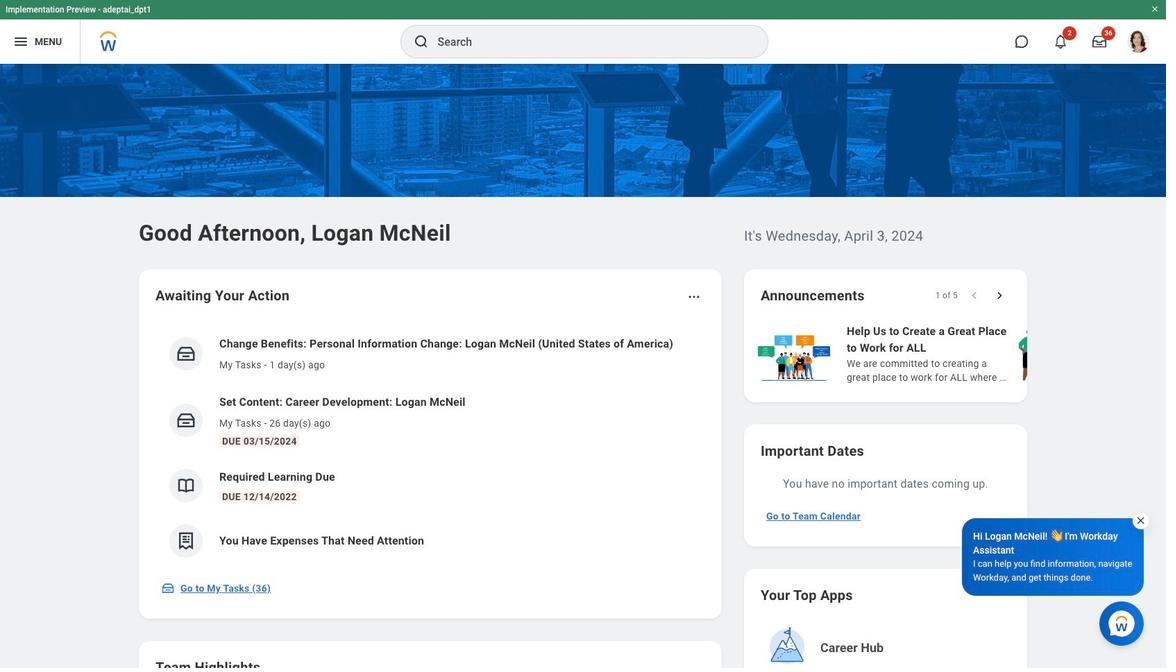 Task type: locate. For each thing, give the bounding box(es) containing it.
status
[[936, 290, 958, 301]]

related actions image
[[687, 290, 701, 304]]

inbox large image
[[1093, 35, 1107, 49]]

inbox image
[[176, 344, 196, 365], [161, 582, 175, 596]]

1 vertical spatial inbox image
[[161, 582, 175, 596]]

0 vertical spatial inbox image
[[176, 344, 196, 365]]

inbox image inside "list"
[[176, 344, 196, 365]]

profile logan mcneil image
[[1128, 31, 1150, 56]]

banner
[[0, 0, 1166, 64]]

chevron left small image
[[968, 289, 982, 303]]

notifications large image
[[1054, 35, 1068, 49]]

1 horizontal spatial inbox image
[[176, 344, 196, 365]]

book open image
[[176, 476, 196, 496]]

list
[[755, 322, 1166, 386], [156, 325, 705, 569]]

main content
[[0, 64, 1166, 669]]

0 horizontal spatial inbox image
[[161, 582, 175, 596]]

Search Workday  search field
[[438, 26, 739, 57]]



Task type: vqa. For each thing, say whether or not it's contained in the screenshot.
01/01/2023
no



Task type: describe. For each thing, give the bounding box(es) containing it.
inbox image
[[176, 410, 196, 431]]

close environment banner image
[[1151, 5, 1159, 13]]

chevron right small image
[[993, 289, 1007, 303]]

x image
[[1136, 516, 1146, 526]]

dashboard expenses image
[[176, 531, 196, 552]]

0 horizontal spatial list
[[156, 325, 705, 569]]

justify image
[[12, 33, 29, 50]]

1 horizontal spatial list
[[755, 322, 1166, 386]]

search image
[[413, 33, 429, 50]]



